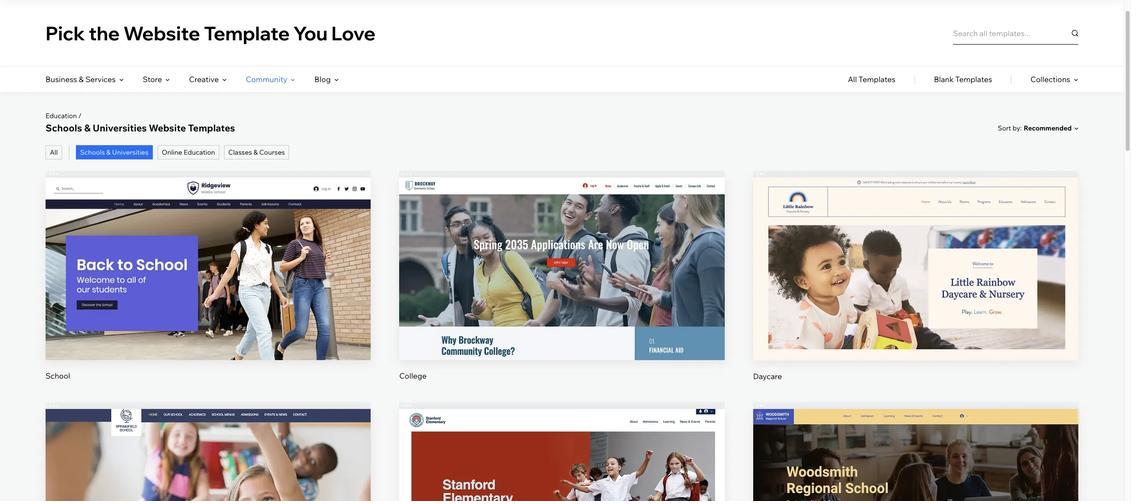 Task type: locate. For each thing, give the bounding box(es) containing it.
schools & universities website templates
[[46, 122, 235, 134]]

all inside generic categories element
[[848, 75, 858, 84]]

&
[[79, 75, 84, 84], [84, 122, 91, 134], [106, 148, 111, 157], [254, 148, 258, 157]]

schools & universities website templates - elementary school image
[[46, 409, 371, 502]]

0 vertical spatial education
[[46, 112, 77, 120]]

blank templates
[[935, 75, 993, 84]]

2 horizontal spatial schools & universities website templates - school image
[[754, 409, 1079, 502]]

schools & universities website templates - daycare image
[[754, 178, 1079, 361]]

0 horizontal spatial education
[[46, 112, 77, 120]]

edit inside school group
[[201, 250, 215, 260]]

1 view from the left
[[200, 282, 217, 292]]

education
[[46, 112, 77, 120], [184, 148, 215, 157]]

2 horizontal spatial view button
[[894, 276, 939, 299]]

2 view from the left
[[554, 282, 571, 292]]

1 horizontal spatial view button
[[540, 276, 585, 299]]

view button inside college group
[[540, 276, 585, 299]]

website up online
[[149, 122, 186, 134]]

recommended
[[1025, 124, 1072, 133]]

3 view from the left
[[908, 282, 925, 292]]

edit button inside college group
[[540, 244, 585, 266]]

2 horizontal spatial view
[[908, 282, 925, 292]]

& for schools & universities
[[106, 148, 111, 157]]

view button for daycare
[[894, 276, 939, 299]]

0 horizontal spatial schools & universities website templates - school image
[[46, 178, 371, 361]]

& up the schools & universities link
[[84, 122, 91, 134]]

1 horizontal spatial templates
[[859, 75, 896, 84]]

& for schools & universities website templates
[[84, 122, 91, 134]]

1 vertical spatial schools
[[80, 148, 105, 157]]

view
[[200, 282, 217, 292], [554, 282, 571, 292], [908, 282, 925, 292]]

all
[[848, 75, 858, 84], [50, 148, 58, 157]]

0 horizontal spatial view
[[200, 282, 217, 292]]

love
[[332, 21, 376, 45]]

1 horizontal spatial all
[[848, 75, 858, 84]]

edit button
[[186, 244, 231, 266], [540, 244, 585, 266], [894, 244, 939, 266], [186, 475, 231, 498], [540, 475, 585, 498], [894, 475, 939, 498]]

& left the services
[[79, 75, 84, 84]]

1 horizontal spatial view
[[554, 282, 571, 292]]

schools & universities website templates - school image
[[46, 178, 371, 361], [400, 409, 725, 502], [754, 409, 1079, 502]]

schools
[[46, 122, 82, 134], [80, 148, 105, 157]]

view inside daycare group
[[908, 282, 925, 292]]

categories. use the left and right arrow keys to navigate the menu element
[[0, 66, 1125, 92]]

1 vertical spatial website
[[149, 122, 186, 134]]

universities up schools & universities
[[93, 122, 147, 134]]

schools down "/"
[[80, 148, 105, 157]]

templates
[[859, 75, 896, 84], [956, 75, 993, 84], [188, 122, 235, 134]]

view button
[[186, 276, 231, 299], [540, 276, 585, 299], [894, 276, 939, 299]]

all link
[[46, 145, 62, 160]]

templates for all templates
[[859, 75, 896, 84]]

education left "/"
[[46, 112, 77, 120]]

daycare
[[754, 372, 783, 381]]

all for all templates
[[848, 75, 858, 84]]

view button inside daycare group
[[894, 276, 939, 299]]

2 view button from the left
[[540, 276, 585, 299]]

1 vertical spatial all
[[50, 148, 58, 157]]

services
[[85, 75, 116, 84]]

sort
[[998, 124, 1012, 132]]

you
[[294, 21, 328, 45]]

0 vertical spatial schools
[[46, 122, 82, 134]]

0 horizontal spatial all
[[50, 148, 58, 157]]

classes & courses
[[228, 148, 285, 157]]

None search field
[[954, 22, 1079, 44]]

& down schools & universities website templates
[[106, 148, 111, 157]]

view button for college
[[540, 276, 585, 299]]

business
[[46, 75, 77, 84]]

3 view button from the left
[[894, 276, 939, 299]]

edit
[[201, 250, 215, 260], [555, 250, 569, 260], [909, 250, 924, 260], [201, 482, 215, 491], [555, 482, 569, 491], [909, 482, 924, 491]]

view inside school group
[[200, 282, 217, 292]]

universities
[[93, 122, 147, 134], [112, 148, 149, 157]]

the
[[89, 21, 120, 45]]

education link
[[46, 112, 77, 120]]

0 vertical spatial universities
[[93, 122, 147, 134]]

0 horizontal spatial view button
[[186, 276, 231, 299]]

1 view button from the left
[[186, 276, 231, 299]]

blank templates link
[[935, 66, 993, 92]]

classes
[[228, 148, 252, 157]]

schools for schools & universities
[[80, 148, 105, 157]]

1 vertical spatial universities
[[112, 148, 149, 157]]

view button inside school group
[[186, 276, 231, 299]]

& inside categories by subject element
[[79, 75, 84, 84]]

view inside college group
[[554, 282, 571, 292]]

schools down "education /"
[[46, 122, 82, 134]]

schools & universities website templates - college image
[[400, 178, 725, 361]]

1 vertical spatial education
[[184, 148, 215, 157]]

& right classes
[[254, 148, 258, 157]]

website
[[123, 21, 200, 45], [149, 122, 186, 134]]

blank
[[935, 75, 954, 84]]

blog
[[315, 75, 331, 84]]

2 horizontal spatial templates
[[956, 75, 993, 84]]

website up 'store'
[[123, 21, 200, 45]]

0 vertical spatial all
[[848, 75, 858, 84]]

view for school
[[200, 282, 217, 292]]

education right online
[[184, 148, 215, 157]]

universities down schools & universities website templates
[[112, 148, 149, 157]]



Task type: describe. For each thing, give the bounding box(es) containing it.
schools for schools & universities website templates
[[46, 122, 82, 134]]

view for college
[[554, 282, 571, 292]]

template
[[204, 21, 290, 45]]

Search search field
[[954, 22, 1079, 44]]

creative
[[189, 75, 219, 84]]

view button for school
[[186, 276, 231, 299]]

store
[[143, 75, 162, 84]]

& for classes & courses
[[254, 148, 258, 157]]

online
[[162, 148, 182, 157]]

community
[[246, 75, 288, 84]]

universities for schools & universities
[[112, 148, 149, 157]]

0 horizontal spatial templates
[[188, 122, 235, 134]]

edit inside college group
[[555, 250, 569, 260]]

edit button inside school group
[[186, 244, 231, 266]]

edit inside daycare group
[[909, 250, 924, 260]]

universities for schools & universities website templates
[[93, 122, 147, 134]]

/
[[78, 112, 82, 120]]

schools & universities link
[[76, 145, 153, 160]]

view for daycare
[[908, 282, 925, 292]]

all templates
[[848, 75, 896, 84]]

all for all
[[50, 148, 58, 157]]

college
[[400, 372, 427, 381]]

daycare group
[[754, 171, 1079, 382]]

edit button inside daycare group
[[894, 244, 939, 266]]

1 horizontal spatial schools & universities website templates - school image
[[400, 409, 725, 502]]

online education
[[162, 148, 215, 157]]

by:
[[1013, 124, 1023, 132]]

school
[[46, 372, 70, 381]]

generic categories element
[[848, 66, 1079, 92]]

classes & courses link
[[224, 145, 289, 160]]

education /
[[46, 112, 82, 120]]

college group
[[400, 171, 725, 382]]

business & services
[[46, 75, 116, 84]]

online education link
[[158, 145, 219, 160]]

all templates link
[[848, 66, 896, 92]]

categories by subject element
[[46, 66, 339, 92]]

collections
[[1031, 75, 1071, 84]]

1 horizontal spatial education
[[184, 148, 215, 157]]

templates for blank templates
[[956, 75, 993, 84]]

pick the website template you love
[[46, 21, 376, 45]]

pick
[[46, 21, 85, 45]]

& for business & services
[[79, 75, 84, 84]]

courses
[[259, 148, 285, 157]]

schools & universities
[[80, 148, 149, 157]]

0 vertical spatial website
[[123, 21, 200, 45]]

school group
[[46, 171, 371, 382]]

sort by:
[[998, 124, 1023, 132]]



Task type: vqa. For each thing, say whether or not it's contained in the screenshot.
Starting for 5.0 ( 36 )
no



